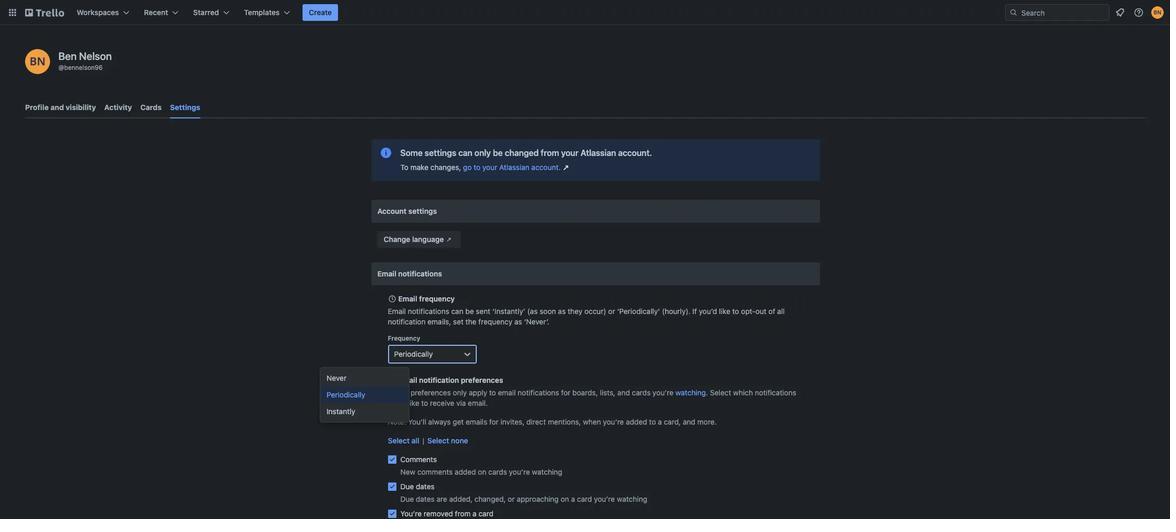 Task type: locate. For each thing, give the bounding box(es) containing it.
0 horizontal spatial as
[[515, 317, 522, 326]]

account
[[378, 207, 407, 216]]

1 vertical spatial be
[[466, 307, 474, 316]]

ben nelson (bennelson96) image
[[1152, 6, 1164, 19]]

2 horizontal spatial and
[[683, 418, 696, 426]]

and right profile
[[50, 103, 64, 112]]

0 horizontal spatial you'd
[[388, 399, 406, 408]]

frequency up emails,
[[419, 294, 455, 303]]

email inside 'email notifications can be sent 'instantly' (as soon as they occur) or 'periodically' (hourly). if you'd like to opt-out of all notification emails, set the frequency as 'never'.'
[[388, 307, 406, 316]]

a down "changed,"
[[473, 509, 477, 518]]

0 vertical spatial or
[[608, 307, 615, 316]]

notifications right the which
[[755, 388, 797, 397]]

all inside 'email notifications can be sent 'instantly' (as soon as they occur) or 'periodically' (hourly). if you'd like to opt-out of all notification emails, set the frequency as 'never'.'
[[778, 307, 785, 316]]

1 horizontal spatial as
[[558, 307, 566, 316]]

cards
[[140, 103, 162, 112]]

1 horizontal spatial watching
[[617, 495, 648, 504]]

0 horizontal spatial on
[[478, 468, 487, 476]]

1 vertical spatial you'd
[[388, 399, 406, 408]]

settings
[[170, 103, 200, 112]]

go to your atlassian account. link
[[463, 162, 571, 173]]

email down change
[[378, 269, 397, 278]]

1 vertical spatial watching
[[532, 468, 563, 476]]

like down these
[[408, 399, 420, 408]]

like
[[719, 307, 731, 316], [408, 399, 420, 408]]

more.
[[698, 418, 717, 426]]

go to your atlassian account.
[[463, 163, 561, 172]]

0 horizontal spatial card
[[479, 509, 494, 518]]

activity
[[104, 103, 132, 112]]

1 vertical spatial preferences
[[411, 388, 451, 397]]

2 vertical spatial a
[[473, 509, 477, 518]]

0 vertical spatial watching
[[676, 388, 706, 397]]

1 horizontal spatial or
[[608, 307, 615, 316]]

recent button
[[138, 4, 185, 21]]

sent
[[476, 307, 491, 316]]

notification up frequency
[[388, 317, 426, 326]]

for left boards, at bottom
[[561, 388, 571, 397]]

0 vertical spatial settings
[[425, 148, 457, 158]]

added up added,
[[455, 468, 476, 476]]

email
[[378, 269, 397, 278], [398, 294, 417, 303], [388, 307, 406, 316], [398, 376, 417, 385]]

be inside 'email notifications can be sent 'instantly' (as soon as they occur) or 'periodically' (hourly). if you'd like to opt-out of all notification emails, set the frequency as 'never'.'
[[466, 307, 474, 316]]

frequency down sent
[[479, 317, 513, 326]]

added left card, at the bottom right
[[626, 418, 647, 426]]

(as
[[528, 307, 538, 316]]

0 horizontal spatial and
[[50, 103, 64, 112]]

2 horizontal spatial a
[[658, 418, 662, 426]]

1 vertical spatial atlassian
[[499, 163, 530, 172]]

1 horizontal spatial from
[[541, 148, 559, 158]]

1 vertical spatial all
[[412, 436, 420, 445]]

2 vertical spatial and
[[683, 418, 696, 426]]

only up via
[[453, 388, 467, 397]]

1 vertical spatial settings
[[409, 207, 437, 216]]

which
[[733, 388, 753, 397]]

change language
[[384, 235, 444, 244]]

can up set
[[451, 307, 464, 316]]

0 horizontal spatial preferences
[[411, 388, 451, 397]]

due
[[401, 482, 414, 491], [401, 495, 414, 504]]

0 horizontal spatial added
[[455, 468, 476, 476]]

email
[[498, 388, 516, 397]]

like left opt-
[[719, 307, 731, 316]]

your right changed
[[561, 148, 579, 158]]

you'll
[[408, 418, 426, 426]]

due up you're
[[401, 495, 414, 504]]

to left email
[[489, 388, 496, 397]]

a left card, at the bottom right
[[658, 418, 662, 426]]

notifications inside 'email notifications can be sent 'instantly' (as soon as they occur) or 'periodically' (hourly). if you'd like to opt-out of all notification emails, set the frequency as 'never'.'
[[408, 307, 449, 316]]

card down "changed,"
[[479, 509, 494, 518]]

or inside 'email notifications can be sent 'instantly' (as soon as they occur) or 'periodically' (hourly). if you'd like to opt-out of all notification emails, set the frequency as 'never'.'
[[608, 307, 615, 316]]

account.
[[618, 148, 652, 158], [532, 163, 561, 172]]

can
[[459, 148, 473, 158], [451, 307, 464, 316]]

0 vertical spatial and
[[50, 103, 64, 112]]

activity link
[[104, 98, 132, 117]]

to make changes,
[[401, 163, 463, 172]]

1 horizontal spatial you'd
[[699, 307, 717, 316]]

from
[[541, 148, 559, 158], [455, 509, 471, 518]]

1 vertical spatial dates
[[416, 495, 435, 504]]

be
[[493, 148, 503, 158], [466, 307, 474, 316]]

create
[[309, 8, 332, 17]]

periodically down frequency
[[394, 350, 433, 359]]

1 horizontal spatial added
[[626, 418, 647, 426]]

0 horizontal spatial from
[[455, 509, 471, 518]]

notifications up email frequency
[[398, 269, 442, 278]]

periodically
[[394, 350, 433, 359], [327, 390, 365, 399]]

cards up "changed,"
[[489, 468, 507, 476]]

and
[[50, 103, 64, 112], [618, 388, 630, 397], [683, 418, 696, 426]]

and right card, at the bottom right
[[683, 418, 696, 426]]

notifications down email frequency
[[408, 307, 449, 316]]

email up these
[[398, 376, 417, 385]]

0 vertical spatial card
[[577, 495, 592, 504]]

1 horizontal spatial select
[[428, 436, 449, 445]]

1 vertical spatial a
[[571, 495, 575, 504]]

for right emails
[[490, 418, 499, 426]]

all left |
[[412, 436, 420, 445]]

1 vertical spatial only
[[453, 388, 467, 397]]

0 horizontal spatial account.
[[532, 163, 561, 172]]

you'd right if
[[699, 307, 717, 316]]

receive
[[430, 399, 455, 408]]

sm image
[[444, 234, 454, 245]]

mentions,
[[548, 418, 581, 426]]

to right go
[[474, 163, 481, 172]]

select none button
[[428, 436, 468, 446]]

direct
[[527, 418, 546, 426]]

preferences up receive
[[411, 388, 451, 397]]

1 horizontal spatial for
[[561, 388, 571, 397]]

notifications
[[398, 269, 442, 278], [408, 307, 449, 316], [518, 388, 559, 397], [755, 388, 797, 397]]

1 vertical spatial your
[[483, 163, 497, 172]]

can inside 'email notifications can be sent 'instantly' (as soon as they occur) or 'periodically' (hourly). if you'd like to opt-out of all notification emails, set the frequency as 'never'.'
[[451, 307, 464, 316]]

0 vertical spatial only
[[475, 148, 491, 158]]

on
[[478, 468, 487, 476], [561, 495, 569, 504]]

email up frequency
[[388, 307, 406, 316]]

1 horizontal spatial be
[[493, 148, 503, 158]]

select right |
[[428, 436, 449, 445]]

1 horizontal spatial atlassian
[[581, 148, 616, 158]]

to
[[474, 163, 481, 172], [733, 307, 739, 316], [489, 388, 496, 397], [421, 399, 428, 408], [649, 418, 656, 426]]

1 due from the top
[[401, 482, 414, 491]]

2 horizontal spatial select
[[710, 388, 732, 397]]

0 vertical spatial from
[[541, 148, 559, 158]]

your
[[561, 148, 579, 158], [483, 163, 497, 172]]

language
[[412, 235, 444, 244]]

they
[[568, 307, 583, 316]]

settings up language
[[409, 207, 437, 216]]

1 dates from the top
[[416, 482, 435, 491]]

0 vertical spatial periodically
[[394, 350, 433, 359]]

frequency inside 'email notifications can be sent 'instantly' (as soon as they occur) or 'periodically' (hourly). if you'd like to opt-out of all notification emails, set the frequency as 'never'.'
[[479, 317, 513, 326]]

can up go
[[459, 148, 473, 158]]

0 horizontal spatial atlassian
[[499, 163, 530, 172]]

1 vertical spatial card
[[479, 509, 494, 518]]

all
[[778, 307, 785, 316], [412, 436, 420, 445]]

new comments added on cards you're watching
[[401, 468, 563, 476]]

email down email notifications
[[398, 294, 417, 303]]

0 horizontal spatial watching
[[532, 468, 563, 476]]

0 vertical spatial like
[[719, 307, 731, 316]]

a right 'approaching' on the bottom of the page
[[571, 495, 575, 504]]

1 vertical spatial from
[[455, 509, 471, 518]]

from right changed
[[541, 148, 559, 158]]

your right go
[[483, 163, 497, 172]]

added,
[[449, 495, 473, 504]]

can for settings
[[459, 148, 473, 158]]

added
[[626, 418, 647, 426], [455, 468, 476, 476]]

2 dates from the top
[[416, 495, 435, 504]]

0 horizontal spatial be
[[466, 307, 474, 316]]

0 horizontal spatial all
[[412, 436, 420, 445]]

0 horizontal spatial frequency
[[419, 294, 455, 303]]

as
[[558, 307, 566, 316], [515, 317, 522, 326]]

you'd
[[699, 307, 717, 316], [388, 399, 406, 408]]

on up "changed,"
[[478, 468, 487, 476]]

1 horizontal spatial frequency
[[479, 317, 513, 326]]

cards link
[[140, 98, 162, 117]]

dates
[[416, 482, 435, 491], [416, 495, 435, 504]]

via
[[457, 399, 466, 408]]

select
[[710, 388, 732, 397], [388, 436, 410, 445], [428, 436, 449, 445]]

dates down due dates
[[416, 495, 435, 504]]

1 horizontal spatial card
[[577, 495, 592, 504]]

1 horizontal spatial like
[[719, 307, 731, 316]]

1 vertical spatial as
[[515, 317, 522, 326]]

profile and visibility
[[25, 103, 96, 112]]

0 vertical spatial due
[[401, 482, 414, 491]]

to left card, at the bottom right
[[649, 418, 656, 426]]

1 vertical spatial on
[[561, 495, 569, 504]]

some settings can only be changed from your atlassian account.
[[401, 148, 652, 158]]

cards right lists,
[[632, 388, 651, 397]]

as left they on the left bottom
[[558, 307, 566, 316]]

you're
[[653, 388, 674, 397], [603, 418, 624, 426], [509, 468, 530, 476], [594, 495, 615, 504]]

workspaces
[[77, 8, 119, 17]]

'never'.
[[524, 317, 550, 326]]

email.
[[468, 399, 488, 408]]

1 horizontal spatial all
[[778, 307, 785, 316]]

search image
[[1010, 8, 1018, 17]]

0 vertical spatial can
[[459, 148, 473, 158]]

0 vertical spatial your
[[561, 148, 579, 158]]

be up go to your atlassian account.
[[493, 148, 503, 158]]

card right 'approaching' on the bottom of the page
[[577, 495, 592, 504]]

0 vertical spatial all
[[778, 307, 785, 316]]

changes,
[[431, 163, 461, 172]]

0 vertical spatial dates
[[416, 482, 435, 491]]

settings up changes,
[[425, 148, 457, 158]]

1 horizontal spatial cards
[[632, 388, 651, 397]]

0 vertical spatial frequency
[[419, 294, 455, 303]]

select inside . select which notifications you'd like to receive via email.
[[710, 388, 732, 397]]

0 horizontal spatial periodically
[[327, 390, 365, 399]]

0 horizontal spatial or
[[508, 495, 515, 504]]

dates down 'comments'
[[416, 482, 435, 491]]

settings for some
[[425, 148, 457, 158]]

to left opt-
[[733, 307, 739, 316]]

or right "changed,"
[[508, 495, 515, 504]]

0 vertical spatial account.
[[618, 148, 652, 158]]

emails,
[[428, 317, 451, 326]]

1 vertical spatial cards
[[489, 468, 507, 476]]

0 horizontal spatial your
[[483, 163, 497, 172]]

preferences up 'apply'
[[461, 376, 503, 385]]

due dates
[[401, 482, 435, 491]]

2 due from the top
[[401, 495, 414, 504]]

1 vertical spatial for
[[490, 418, 499, 426]]

all right of
[[778, 307, 785, 316]]

you'd down these
[[388, 399, 406, 408]]

1 vertical spatial account.
[[532, 163, 561, 172]]

be up the
[[466, 307, 474, 316]]

never
[[327, 374, 347, 383]]

or right the occur)
[[608, 307, 615, 316]]

1 vertical spatial like
[[408, 399, 420, 408]]

1 vertical spatial can
[[451, 307, 464, 316]]

|
[[423, 436, 424, 445]]

to left receive
[[421, 399, 428, 408]]

on right 'approaching' on the bottom of the page
[[561, 495, 569, 504]]

atlassian inside 'link'
[[499, 163, 530, 172]]

select right .
[[710, 388, 732, 397]]

only up go to your atlassian account.
[[475, 148, 491, 158]]

you'd inside . select which notifications you'd like to receive via email.
[[388, 399, 406, 408]]

instantly
[[327, 407, 355, 416]]

can for notifications
[[451, 307, 464, 316]]

periodically up instantly in the left of the page
[[327, 390, 365, 399]]

invites,
[[501, 418, 525, 426]]

0 vertical spatial atlassian
[[581, 148, 616, 158]]

0 horizontal spatial only
[[453, 388, 467, 397]]

notification up receive
[[419, 376, 459, 385]]

notifications inside . select which notifications you'd like to receive via email.
[[755, 388, 797, 397]]

due down new
[[401, 482, 414, 491]]

cards
[[632, 388, 651, 397], [489, 468, 507, 476]]

0 vertical spatial cards
[[632, 388, 651, 397]]

go
[[463, 163, 472, 172]]

2 vertical spatial watching
[[617, 495, 648, 504]]

1 horizontal spatial preferences
[[461, 376, 503, 385]]

changed,
[[475, 495, 506, 504]]

select down note:
[[388, 436, 410, 445]]

and right lists,
[[618, 388, 630, 397]]

and inside 'link'
[[50, 103, 64, 112]]

settings for account
[[409, 207, 437, 216]]

1 horizontal spatial and
[[618, 388, 630, 397]]

as down 'instantly'
[[515, 317, 522, 326]]

or
[[608, 307, 615, 316], [508, 495, 515, 504]]

1 vertical spatial added
[[455, 468, 476, 476]]

from down added,
[[455, 509, 471, 518]]

1 vertical spatial notification
[[419, 376, 459, 385]]



Task type: vqa. For each thing, say whether or not it's contained in the screenshot.
"for" to the top
yes



Task type: describe. For each thing, give the bounding box(es) containing it.
notifications up direct
[[518, 388, 559, 397]]

0 vertical spatial be
[[493, 148, 503, 158]]

the
[[466, 317, 477, 326]]

@
[[58, 64, 64, 72]]

0 vertical spatial for
[[561, 388, 571, 397]]

always
[[428, 418, 451, 426]]

primary element
[[0, 0, 1171, 25]]

templates
[[244, 8, 280, 17]]

change
[[384, 235, 410, 244]]

0 horizontal spatial select
[[388, 436, 410, 445]]

to
[[401, 163, 409, 172]]

due dates are added, changed, or approaching on a card you're watching
[[401, 495, 648, 504]]

0 vertical spatial a
[[658, 418, 662, 426]]

bennelson96
[[64, 64, 103, 72]]

card,
[[664, 418, 681, 426]]

you're removed from a card
[[401, 509, 494, 518]]

workspaces button
[[70, 4, 136, 21]]

ben nelson (bennelson96) image
[[25, 49, 50, 74]]

when
[[583, 418, 601, 426]]

1 horizontal spatial periodically
[[394, 350, 433, 359]]

frequency
[[388, 335, 420, 342]]

out
[[756, 307, 767, 316]]

0 notifications image
[[1114, 6, 1127, 19]]

change language link
[[378, 231, 461, 248]]

note:
[[388, 418, 406, 426]]

1 vertical spatial and
[[618, 388, 630, 397]]

set
[[453, 317, 464, 326]]

like inside . select which notifications you'd like to receive via email.
[[408, 399, 420, 408]]

comments
[[418, 468, 453, 476]]

2 horizontal spatial watching
[[676, 388, 706, 397]]

new
[[401, 468, 416, 476]]

(hourly).
[[662, 307, 691, 316]]

soon
[[540, 307, 556, 316]]

0 vertical spatial on
[[478, 468, 487, 476]]

1 horizontal spatial your
[[561, 148, 579, 158]]

back to home image
[[25, 4, 64, 21]]

to inside . select which notifications you'd like to receive via email.
[[421, 399, 428, 408]]

.
[[706, 388, 708, 397]]

email notifications can be sent 'instantly' (as soon as they occur) or 'periodically' (hourly). if you'd like to opt-out of all notification emails, set the frequency as 'never'.
[[388, 307, 785, 326]]

notification inside 'email notifications can be sent 'instantly' (as soon as they occur) or 'periodically' (hourly). if you'd like to opt-out of all notification emails, set the frequency as 'never'.'
[[388, 317, 426, 326]]

profile and visibility link
[[25, 98, 96, 117]]

to inside 'link'
[[474, 163, 481, 172]]

none
[[451, 436, 468, 445]]

you're
[[401, 509, 422, 518]]

make
[[411, 163, 429, 172]]

select all | select none
[[388, 436, 468, 445]]

profile
[[25, 103, 49, 112]]

0 vertical spatial as
[[558, 307, 566, 316]]

email for email notifications
[[378, 269, 397, 278]]

0 horizontal spatial a
[[473, 509, 477, 518]]

settings link
[[170, 98, 200, 118]]

visibility
[[66, 103, 96, 112]]

nelson
[[79, 50, 112, 62]]

Search field
[[1018, 5, 1110, 20]]

email for email notifications can be sent 'instantly' (as soon as they occur) or 'periodically' (hourly). if you'd like to opt-out of all notification emails, set the frequency as 'never'.
[[388, 307, 406, 316]]

these preferences only apply to email notifications for boards, lists, and cards you're watching
[[388, 388, 706, 397]]

email for email notification preferences
[[398, 376, 417, 385]]

changed
[[505, 148, 539, 158]]

'periodically'
[[617, 307, 660, 316]]

some
[[401, 148, 423, 158]]

lists,
[[600, 388, 616, 397]]

removed
[[424, 509, 453, 518]]

of
[[769, 307, 776, 316]]

your inside 'link'
[[483, 163, 497, 172]]

'instantly'
[[493, 307, 526, 316]]

0 vertical spatial added
[[626, 418, 647, 426]]

watching link
[[676, 388, 706, 397]]

1 horizontal spatial account.
[[618, 148, 652, 158]]

email for email frequency
[[398, 294, 417, 303]]

apply
[[469, 388, 487, 397]]

due for due dates
[[401, 482, 414, 491]]

0 vertical spatial preferences
[[461, 376, 503, 385]]

are
[[437, 495, 447, 504]]

email notification preferences
[[398, 376, 503, 385]]

emails
[[466, 418, 488, 426]]

you'd inside 'email notifications can be sent 'instantly' (as soon as they occur) or 'periodically' (hourly). if you'd like to opt-out of all notification emails, set the frequency as 'never'.'
[[699, 307, 717, 316]]

account settings
[[378, 207, 437, 216]]

. select which notifications you'd like to receive via email.
[[388, 388, 797, 408]]

templates button
[[238, 4, 296, 21]]

starred button
[[187, 4, 236, 21]]

dates for due dates are added, changed, or approaching on a card you're watching
[[416, 495, 435, 504]]

0 horizontal spatial for
[[490, 418, 499, 426]]

starred
[[193, 8, 219, 17]]

dates for due dates
[[416, 482, 435, 491]]

select all button
[[388, 436, 420, 446]]

email frequency
[[398, 294, 455, 303]]

like inside 'email notifications can be sent 'instantly' (as soon as they occur) or 'periodically' (hourly). if you'd like to opt-out of all notification emails, set the frequency as 'never'.'
[[719, 307, 731, 316]]

boards,
[[573, 388, 598, 397]]

0 horizontal spatial cards
[[489, 468, 507, 476]]

note: you'll always get emails for invites, direct mentions, when you're added to a card, and more.
[[388, 418, 717, 426]]

1 horizontal spatial a
[[571, 495, 575, 504]]

1 vertical spatial or
[[508, 495, 515, 504]]

due for due dates are added, changed, or approaching on a card you're watching
[[401, 495, 414, 504]]

recent
[[144, 8, 168, 17]]

to inside 'email notifications can be sent 'instantly' (as soon as they occur) or 'periodically' (hourly). if you'd like to opt-out of all notification emails, set the frequency as 'never'.'
[[733, 307, 739, 316]]

email notifications
[[378, 269, 442, 278]]

ben nelson @ bennelson96
[[58, 50, 112, 72]]

1 horizontal spatial only
[[475, 148, 491, 158]]

open information menu image
[[1134, 7, 1145, 18]]

comments
[[401, 455, 437, 464]]

1 vertical spatial periodically
[[327, 390, 365, 399]]

these
[[388, 388, 409, 397]]

create button
[[303, 4, 338, 21]]

occur)
[[585, 307, 606, 316]]

get
[[453, 418, 464, 426]]

ben
[[58, 50, 77, 62]]

account. inside 'link'
[[532, 163, 561, 172]]

opt-
[[741, 307, 756, 316]]



